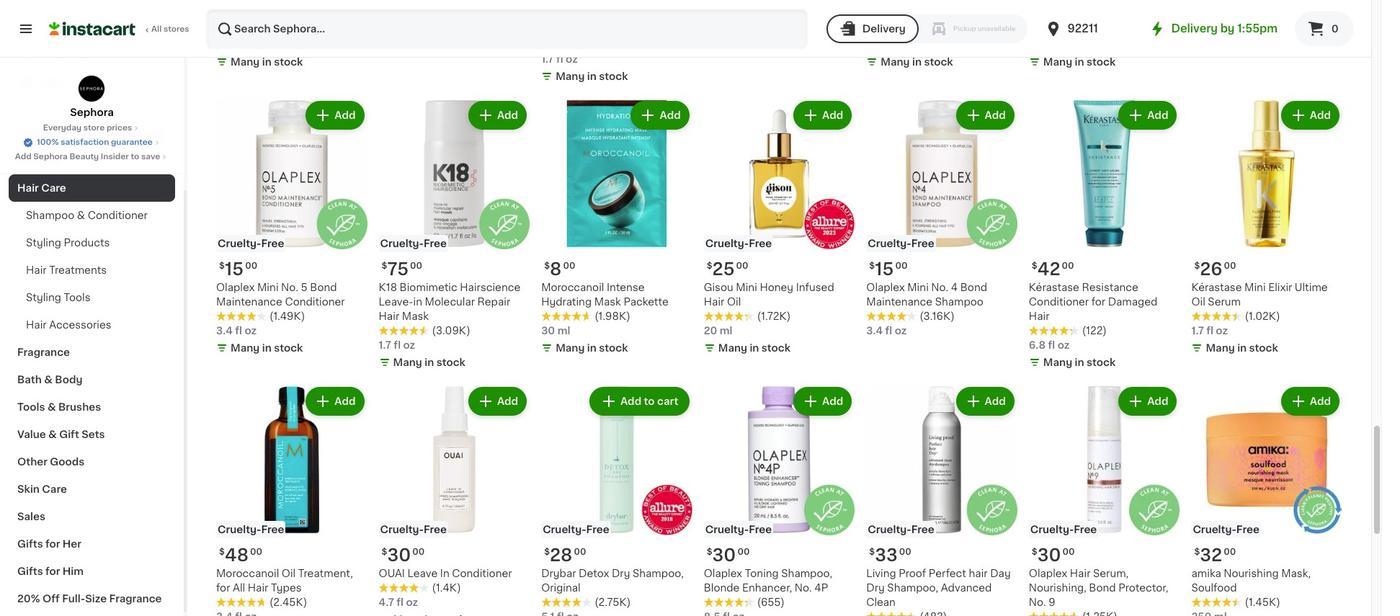 Task type: vqa. For each thing, say whether or not it's contained in the screenshot.


Task type: describe. For each thing, give the bounding box(es) containing it.
store
[[83, 124, 105, 132]]

$ for olaplex mini no. 4 bond maintenance shampoo
[[870, 262, 875, 270]]

toning
[[745, 569, 779, 579]]

styling products
[[26, 238, 110, 248]]

moroccanoil for moroccanoil hydrating conditioner
[[216, 0, 279, 7]]

fl down moroccanoil hydrating shampoo
[[398, 40, 405, 50]]

original
[[542, 583, 581, 593]]

everyday
[[43, 124, 82, 132]]

0 vertical spatial 1.7
[[542, 54, 554, 64]]

fragrance link
[[9, 339, 175, 366]]

20
[[704, 326, 718, 336]]

hair inside k18 biomimetic hairscience leave-in molecular repair hair mask
[[379, 311, 400, 322]]

detox
[[579, 569, 609, 579]]

oz down treatment
[[566, 54, 578, 64]]

hair down makeup
[[17, 183, 39, 193]]

prices
[[107, 124, 132, 132]]

stock down (1.49k)
[[274, 343, 303, 353]]

sephora logo image
[[78, 75, 106, 102]]

0 horizontal spatial shampoo
[[26, 211, 74, 221]]

hair treatments
[[26, 265, 107, 275]]

mini for olaplex mini no. 4 bond maintenance shampoo
[[908, 283, 929, 293]]

30 inside product group
[[542, 326, 555, 336]]

(1.45k)
[[1245, 597, 1281, 607]]

cruelty-free for ouai leave in conditioner
[[380, 525, 447, 535]]

full-
[[62, 594, 85, 604]]

$ for kérastase resistance conditioner for damaged hair
[[1032, 262, 1038, 270]]

free for infused
[[749, 239, 772, 249]]

many down treatment
[[556, 72, 585, 82]]

1.7 for 75
[[379, 340, 391, 350]]

$ 30 00 for toning
[[707, 547, 750, 563]]

8
[[550, 261, 562, 278]]

product group containing 28
[[542, 384, 693, 616]]

many down leave- on the top left of page
[[393, 358, 422, 368]]

0 vertical spatial tools
[[64, 293, 91, 303]]

styling tools link
[[9, 284, 175, 311]]

other
[[17, 457, 48, 467]]

oz down the 92211
[[1058, 40, 1070, 50]]

kérastase for 42
[[1029, 283, 1080, 293]]

day
[[991, 569, 1011, 579]]

cruelty- for living proof perfect hair day dry shampoo, advanced clean
[[868, 525, 912, 535]]

color wow mini dream coat supernatural spray anti-frizz treatment
[[542, 0, 689, 36]]

92211 button
[[1045, 9, 1132, 49]]

cruelty-free for olaplex hair serum, nourishing, bond protector, no. 9
[[1031, 525, 1098, 535]]

moroccanoil for moroccanoil hydrating shampoo
[[379, 0, 442, 7]]

tools & brushes link
[[9, 394, 175, 421]]

serum
[[1209, 297, 1241, 307]]

stock down (2.18k)
[[925, 57, 954, 67]]

cruelty- for k18 biomimetic hairscience leave-in molecular repair hair mask
[[380, 239, 424, 249]]

cruelty- for moroccanoil oil treatment, for all hair types
[[218, 525, 261, 535]]

buy
[[40, 48, 61, 58]]

oil inside the gisou mini honey infused hair oil
[[727, 297, 741, 307]]

free for leave-
[[424, 239, 447, 249]]

leave-
[[379, 297, 414, 307]]

$ for olaplex mini no. 5 bond maintenance conditioner
[[219, 262, 225, 270]]

skin care
[[17, 484, 67, 495]]

oz down moroccanoil hydrating shampoo
[[408, 40, 420, 50]]

cruelty-free for olaplex toning shampoo, blonde enhancer, no. 4p
[[706, 525, 772, 535]]

all stores
[[151, 25, 189, 33]]

in down the 92211
[[1075, 57, 1085, 67]]

hair up styling tools
[[26, 265, 47, 275]]

33
[[875, 547, 898, 563]]

olaplex for olaplex mini no. 5 bond maintenance conditioner
[[216, 283, 255, 293]]

amika for amika dry shampoo, perk up, 3
[[867, 0, 897, 7]]

oil inside moroccanoil oil treatment, for all hair types
[[282, 569, 296, 579]]

styling products link
[[9, 229, 175, 257]]

(122)
[[1083, 326, 1107, 336]]

& for bath
[[44, 375, 53, 385]]

delivery button
[[827, 14, 919, 43]]

tools & brushes
[[17, 402, 101, 412]]

add button for olaplex toning shampoo, blonde enhancer, no. 4p
[[795, 389, 851, 415]]

wow
[[572, 0, 600, 7]]

mini for gisou mini honey infused hair oil
[[736, 283, 758, 293]]

shampoo & conditioner link
[[9, 202, 175, 229]]

100% satisfaction guarantee
[[37, 138, 153, 146]]

care for hair care
[[41, 183, 66, 193]]

moroccanoil oil treatment, for all hair types
[[216, 569, 353, 593]]

oz right 4.7 in the bottom left of the page
[[406, 597, 418, 607]]

$ for living proof perfect hair day dry shampoo, advanced clean
[[870, 548, 875, 556]]

fl right 3.3
[[1048, 40, 1055, 50]]

in down (1.53k)
[[262, 57, 272, 67]]

4.7
[[379, 597, 394, 607]]

1.7 for 26
[[1192, 326, 1205, 336]]

add for kérastase resistance conditioner for damaged hair
[[1148, 111, 1169, 121]]

add for moroccanoil intense hydrating mask packette
[[660, 111, 681, 121]]

$ for gisou mini honey infused hair oil
[[707, 262, 713, 270]]

hair accessories
[[26, 320, 111, 330]]

in down (1.49k)
[[262, 343, 272, 353]]

30 for olaplex hair serum, nourishing, bond protector, no. 9
[[1038, 547, 1062, 563]]

add for gisou mini honey infused hair oil
[[823, 111, 844, 121]]

beauty inside holiday party ready beauty link
[[127, 128, 164, 138]]

(1.18k)
[[595, 40, 628, 50]]

many down olaplex mini no. 5 bond maintenance conditioner
[[231, 343, 260, 353]]

conditioner for shampoo & conditioner
[[88, 211, 148, 221]]

0 horizontal spatial tools
[[17, 402, 45, 412]]

product group containing 42
[[1029, 98, 1181, 373]]

$ for kérastase mini elixir ultime oil serum
[[1195, 262, 1201, 270]]

30 for olaplex toning shampoo, blonde enhancer, no. 4p
[[713, 547, 736, 563]]

add for moroccanoil oil treatment, for all hair types
[[335, 397, 356, 407]]

1 8.5 fl oz from the left
[[216, 40, 257, 50]]

shampoo, inside living proof perfect hair day dry shampoo, advanced clean
[[888, 583, 939, 593]]

30 for ouai leave in conditioner
[[387, 547, 411, 563]]

bath & body link
[[9, 366, 175, 394]]

styling for styling tools
[[26, 293, 61, 303]]

cruelty- for drybar detox dry shampoo, original
[[543, 525, 587, 535]]

olaplex mini no. 5 bond maintenance conditioner
[[216, 283, 345, 307]]

lists
[[40, 77, 65, 87]]

00 for gisou mini honey infused hair oil
[[737, 262, 749, 270]]

product group containing 33
[[867, 384, 1018, 616]]

again
[[73, 48, 101, 58]]

stock down (1.21k)
[[1087, 57, 1116, 67]]

conditioner for kérastase resistance conditioner for damaged hair
[[1029, 297, 1089, 307]]

value & gift sets
[[17, 430, 105, 440]]

fl down the moroccanoil hydrating conditioner
[[235, 40, 242, 50]]

fragrance inside "20% off full-size fragrance" link
[[109, 594, 162, 604]]

$ 30 00 for leave
[[382, 547, 425, 563]]

fl right the '6.8' at the right bottom of page
[[1049, 340, 1056, 350]]

product group containing 75
[[379, 98, 530, 373]]

moroccanoil hydrating conditioner
[[216, 0, 332, 21]]

30 ml
[[542, 326, 571, 336]]

cruelty-free for olaplex mini no. 4 bond maintenance shampoo
[[868, 239, 935, 249]]

hair down styling tools
[[26, 320, 47, 330]]

gisou
[[704, 283, 734, 293]]

product group containing 8
[[542, 98, 693, 358]]

4p
[[815, 583, 829, 593]]

oz down olaplex mini no. 5 bond maintenance conditioner
[[245, 326, 257, 336]]

add for kérastase mini elixir ultime oil serum
[[1311, 111, 1332, 121]]

olaplex toning shampoo, blonde enhancer, no. 4p
[[704, 569, 833, 593]]

enhancer,
[[743, 583, 793, 593]]

mask inside k18 biomimetic hairscience leave-in molecular repair hair mask
[[402, 311, 429, 322]]

k18 biomimetic hairscience leave-in molecular repair hair mask
[[379, 283, 521, 322]]

shampoo & conditioner
[[26, 211, 148, 221]]

$ for moroccanoil intense hydrating mask packette
[[544, 262, 550, 270]]

in down (3.09k)
[[425, 358, 434, 368]]

product group containing 32
[[1192, 384, 1343, 616]]

no. inside olaplex mini no. 5 bond maintenance conditioner
[[281, 283, 298, 293]]

many down the serum
[[1206, 343, 1236, 353]]

many down 30 ml
[[556, 343, 585, 353]]

add button for k18 biomimetic hairscience leave-in molecular repair hair mask
[[470, 103, 526, 129]]

care for skin care
[[42, 484, 67, 495]]

conditioner for moroccanoil hydrating conditioner
[[216, 11, 276, 21]]

olaplex hair serum, nourishing, bond protector, no. 9
[[1029, 569, 1169, 607]]

00 for k18 biomimetic hairscience leave-in molecular repair hair mask
[[410, 262, 423, 270]]

hair care
[[17, 183, 66, 193]]

fl down olaplex mini no. 4 bond maintenance shampoo
[[886, 326, 893, 336]]

fl down treatment
[[557, 54, 564, 64]]

products
[[64, 238, 110, 248]]

stock down "(122)"
[[1087, 358, 1116, 368]]

shampoo, inside olaplex toning shampoo, blonde enhancer, no. 4p
[[782, 569, 833, 579]]

leave
[[408, 569, 438, 579]]

add to cart
[[620, 397, 678, 407]]

32
[[1201, 547, 1223, 563]]

in down (1.02k)
[[1238, 343, 1247, 353]]

$ for drybar detox dry shampoo, original
[[544, 548, 550, 556]]

$ 75 00
[[382, 261, 423, 278]]

(1.4k)
[[432, 583, 461, 593]]

stock down (1.53k)
[[274, 57, 303, 67]]

fl right 4.7 in the bottom left of the page
[[397, 597, 404, 607]]

conditioner right in
[[452, 569, 512, 579]]

in
[[440, 569, 450, 579]]

perfect
[[929, 569, 967, 579]]

3.4 for olaplex mini no. 4 bond maintenance shampoo
[[867, 326, 883, 336]]

oz down olaplex mini no. 4 bond maintenance shampoo
[[895, 326, 907, 336]]

1.7 fl oz for 26
[[1192, 326, 1229, 336]]

anti-
[[641, 11, 665, 21]]

bond for olaplex mini no. 4 bond maintenance shampoo
[[961, 283, 988, 293]]

hair care link
[[9, 174, 175, 202]]

many down 20 ml
[[719, 343, 748, 353]]

add for olaplex mini no. 5 bond maintenance conditioner
[[335, 111, 356, 121]]

no. inside olaplex toning shampoo, blonde enhancer, no. 4p
[[795, 583, 812, 593]]

hair accessories link
[[9, 311, 175, 339]]

insider
[[101, 153, 129, 161]]

living
[[867, 569, 897, 579]]

oz down the moroccanoil hydrating conditioner
[[245, 40, 257, 50]]

many in stock inside button
[[1206, 28, 1279, 39]]

1 vertical spatial sephora
[[33, 153, 68, 161]]

fl down leave- on the top left of page
[[394, 340, 401, 350]]

olaplex moisture mask, bond intense, no.8
[[1029, 0, 1177, 21]]

conditioner inside olaplex mini no. 5 bond maintenance conditioner
[[285, 297, 345, 307]]

(2.18k)
[[920, 26, 955, 36]]

spray
[[609, 11, 638, 21]]

many down the 5.3 oz
[[881, 57, 910, 67]]

hydrating for moroccanoil hydrating shampoo
[[444, 0, 495, 7]]

add to cart button
[[590, 389, 688, 415]]

20% off full-size fragrance link
[[9, 585, 175, 613]]

00 for ouai leave in conditioner
[[413, 548, 425, 556]]

add button for ouai leave in conditioner
[[470, 389, 526, 415]]

cruelty- for olaplex hair serum, nourishing, bond protector, no. 9
[[1031, 525, 1074, 535]]

moroccanoil for moroccanoil oil treatment, for all hair types
[[216, 569, 279, 579]]

100%
[[37, 138, 59, 146]]

supernatural
[[542, 11, 606, 21]]

add button for olaplex mini no. 4 bond maintenance shampoo
[[958, 103, 1014, 129]]

dry inside drybar detox dry shampoo, original
[[612, 569, 630, 579]]

instacart logo image
[[49, 20, 136, 37]]

0 vertical spatial to
[[131, 153, 139, 161]]

gifts for gifts for her
[[17, 539, 43, 549]]

$ for ouai leave in conditioner
[[382, 548, 387, 556]]

beauty inside add sephora beauty insider to save link
[[70, 153, 99, 161]]

add button for amika nourishing mask, soulfood
[[1283, 389, 1339, 415]]

holiday
[[17, 128, 57, 138]]

cruelty-free for k18 biomimetic hairscience leave-in molecular repair hair mask
[[380, 239, 447, 249]]

lists link
[[9, 68, 175, 97]]

stock down (1.72k)
[[762, 343, 791, 353]]

mini for olaplex mini no. 5 bond maintenance conditioner
[[257, 283, 279, 293]]

in down the (1.18k)
[[587, 72, 597, 82]]

20%
[[17, 594, 40, 604]]

in down (1.98k)
[[587, 343, 597, 353]]

bond inside olaplex moisture mask, bond intense, no.8
[[1150, 0, 1177, 7]]

stock inside button
[[1250, 28, 1279, 39]]

shampoo inside olaplex mini no. 4 bond maintenance shampoo
[[936, 297, 984, 307]]

sales link
[[9, 503, 175, 531]]

oz right the '6.8' at the right bottom of page
[[1058, 340, 1070, 350]]

kérastase for 26
[[1192, 283, 1243, 293]]

many down 3.3 fl oz on the top right of the page
[[1044, 57, 1073, 67]]

3
[[867, 11, 873, 21]]

cruelty- for olaplex toning shampoo, blonde enhancer, no. 4p
[[706, 525, 749, 535]]

no. inside olaplex hair serum, nourishing, bond protector, no. 9
[[1029, 597, 1047, 607]]

00 for living proof perfect hair day dry shampoo, advanced clean
[[900, 548, 912, 556]]

oz down the serum
[[1217, 326, 1229, 336]]

$ for amika nourishing mask, soulfood
[[1195, 548, 1201, 556]]

fl down the serum
[[1207, 326, 1214, 336]]

oz down leave- on the top left of page
[[403, 340, 415, 350]]

party
[[60, 128, 88, 138]]

in inside k18 biomimetic hairscience leave-in molecular repair hair mask
[[414, 297, 422, 307]]

48
[[225, 547, 249, 563]]

free for hair
[[912, 525, 935, 535]]

shampoo, inside drybar detox dry shampoo, original
[[633, 569, 684, 579]]

free for for
[[261, 525, 284, 535]]

add for k18 biomimetic hairscience leave-in molecular repair hair mask
[[497, 111, 518, 121]]

coat
[[663, 0, 688, 7]]

20% off full-size fragrance
[[17, 594, 162, 604]]

25
[[713, 261, 735, 278]]



Task type: locate. For each thing, give the bounding box(es) containing it.
no. left "4"
[[932, 283, 949, 293]]

delivery up the 5.3 oz
[[863, 24, 906, 34]]

00 inside $ 26 00
[[1225, 262, 1237, 270]]

2 horizontal spatial 1.7
[[1192, 326, 1205, 336]]

oil left the serum
[[1192, 297, 1206, 307]]

& down bath & body
[[48, 402, 56, 412]]

0 horizontal spatial oil
[[282, 569, 296, 579]]

1 horizontal spatial maintenance
[[867, 297, 933, 307]]

1 vertical spatial styling
[[26, 293, 61, 303]]

00 inside $ 33 00
[[900, 548, 912, 556]]

00 inside $ 28 00
[[574, 548, 586, 556]]

hair inside the gisou mini honey infused hair oil
[[704, 297, 725, 307]]

no. inside olaplex mini no. 4 bond maintenance shampoo
[[932, 283, 949, 293]]

no. left '5'
[[281, 283, 298, 293]]

oz
[[245, 40, 257, 50], [886, 40, 898, 50], [408, 40, 420, 50], [1058, 40, 1070, 50], [566, 54, 578, 64], [245, 326, 257, 336], [895, 326, 907, 336], [1217, 326, 1229, 336], [403, 340, 415, 350], [1058, 340, 1070, 350], [406, 597, 418, 607]]

shampoo, down 'proof'
[[888, 583, 939, 593]]

1.7 fl oz down treatment
[[542, 54, 578, 64]]

hair treatments link
[[9, 257, 175, 284]]

guarantee
[[111, 138, 153, 146]]

mask up (1.98k)
[[595, 297, 621, 307]]

add for olaplex hair serum, nourishing, bond protector, no. 9
[[1148, 397, 1169, 407]]

1 $ 15 00 from the left
[[219, 261, 258, 278]]

cruelty- for gisou mini honey infused hair oil
[[706, 239, 749, 249]]

$ for moroccanoil oil treatment, for all hair types
[[219, 548, 225, 556]]

olaplex for olaplex hair serum, nourishing, bond protector, no. 9
[[1029, 569, 1068, 579]]

tools up value
[[17, 402, 45, 412]]

0 horizontal spatial to
[[131, 153, 139, 161]]

add for ouai leave in conditioner
[[497, 397, 518, 407]]

1 horizontal spatial dry
[[867, 583, 885, 593]]

fragrance up bath & body
[[17, 348, 70, 358]]

75
[[387, 261, 409, 278]]

1 horizontal spatial $ 15 00
[[870, 261, 908, 278]]

00 for olaplex mini no. 4 bond maintenance shampoo
[[896, 262, 908, 270]]

0 vertical spatial 1.7 fl oz
[[542, 54, 578, 64]]

1 15 from the left
[[225, 261, 244, 278]]

value & gift sets link
[[9, 421, 175, 448]]

1 horizontal spatial mask
[[595, 297, 621, 307]]

00 inside $ 25 00
[[737, 262, 749, 270]]

cruelty-free for amika nourishing mask, soulfood
[[1193, 525, 1260, 535]]

hair inside olaplex hair serum, nourishing, bond protector, no. 9
[[1070, 569, 1091, 579]]

cruelty- for ouai leave in conditioner
[[380, 525, 424, 535]]

cruelty- for olaplex mini no. 5 bond maintenance conditioner
[[218, 239, 261, 249]]

1 horizontal spatial sephora
[[70, 107, 114, 118]]

add button for kérastase mini elixir ultime oil serum
[[1283, 103, 1339, 129]]

add button for olaplex mini no. 5 bond maintenance conditioner
[[307, 103, 363, 129]]

goods
[[50, 457, 85, 467]]

1 horizontal spatial fragrance
[[109, 594, 162, 604]]

$ for k18 biomimetic hairscience leave-in molecular repair hair mask
[[382, 262, 387, 270]]

free for blonde
[[749, 525, 772, 535]]

value
[[17, 430, 46, 440]]

0 horizontal spatial 8.5
[[216, 40, 233, 50]]

00 inside $ 8 00
[[563, 262, 576, 270]]

mask down leave- on the top left of page
[[402, 311, 429, 322]]

1 horizontal spatial hydrating
[[444, 0, 495, 7]]

by
[[1221, 23, 1235, 34]]

hair down leave- on the top left of page
[[379, 311, 400, 322]]

$ up living
[[870, 548, 875, 556]]

service type group
[[827, 14, 1028, 43]]

ml for 8
[[558, 326, 571, 336]]

4.7 fl oz
[[379, 597, 418, 607]]

free up $ 48 00
[[261, 525, 284, 535]]

1 $ 30 00 from the left
[[382, 547, 425, 563]]

add inside button
[[620, 397, 642, 407]]

0 horizontal spatial beauty
[[70, 153, 99, 161]]

2 vertical spatial 1.7 fl oz
[[379, 340, 415, 350]]

kérastase up the serum
[[1192, 283, 1243, 293]]

00 for moroccanoil oil treatment, for all hair types
[[250, 548, 262, 556]]

add button for moroccanoil intense hydrating mask packette
[[633, 103, 688, 129]]

drybar detox dry shampoo, original
[[542, 569, 684, 593]]

2 vertical spatial dry
[[867, 583, 885, 593]]

1 horizontal spatial 8.5 fl oz
[[379, 40, 420, 50]]

to left cart
[[644, 397, 655, 407]]

add button for moroccanoil oil treatment, for all hair types
[[307, 389, 363, 415]]

3 $ 30 00 from the left
[[1032, 547, 1075, 563]]

cruelty-free up olaplex mini no. 5 bond maintenance conditioner
[[218, 239, 284, 249]]

ultime
[[1295, 283, 1328, 293]]

0 vertical spatial mask,
[[1118, 0, 1147, 7]]

bond inside olaplex mini no. 4 bond maintenance shampoo
[[961, 283, 988, 293]]

delivery for delivery
[[863, 24, 906, 34]]

delivery for delivery by 1:55pm
[[1172, 23, 1218, 34]]

1 horizontal spatial ml
[[720, 326, 733, 336]]

maintenance inside olaplex mini no. 5 bond maintenance conditioner
[[216, 297, 282, 307]]

many inside button
[[1206, 28, 1236, 39]]

resistance
[[1082, 283, 1139, 293]]

$ 32 00
[[1195, 547, 1237, 563]]

amika inside amika nourishing mask, soulfood
[[1192, 569, 1222, 579]]

& for value
[[48, 430, 57, 440]]

styling up hair treatments
[[26, 238, 61, 248]]

$ 25 00
[[707, 261, 749, 278]]

amika for amika nourishing mask, soulfood
[[1192, 569, 1222, 579]]

mask, inside amika nourishing mask, soulfood
[[1282, 569, 1312, 579]]

everyday store prices
[[43, 124, 132, 132]]

product group
[[216, 98, 367, 358], [379, 98, 530, 373], [542, 98, 693, 358], [704, 98, 855, 358], [867, 98, 1018, 338], [1029, 98, 1181, 373], [1192, 98, 1343, 358], [216, 384, 367, 616], [379, 384, 530, 616], [542, 384, 693, 616], [704, 384, 855, 616], [867, 384, 1018, 616], [1029, 384, 1181, 616], [1192, 384, 1343, 616]]

maintenance for (3.16k)
[[867, 297, 933, 307]]

3.3 fl oz
[[1029, 40, 1070, 50]]

0 vertical spatial care
[[41, 183, 66, 193]]

0 horizontal spatial 1.7 fl oz
[[379, 340, 415, 350]]

$ 30 00 up nourishing,
[[1032, 547, 1075, 563]]

it
[[63, 48, 70, 58]]

cruelty- for olaplex mini no. 4 bond maintenance shampoo
[[868, 239, 912, 249]]

30 down 8 at the left top
[[542, 326, 555, 336]]

0 vertical spatial beauty
[[127, 128, 164, 138]]

00 right 25
[[737, 262, 749, 270]]

$ 30 00
[[382, 547, 425, 563], [707, 547, 750, 563], [1032, 547, 1075, 563]]

1 3.4 fl oz from the left
[[216, 326, 257, 336]]

cruelty- up $ 32 00
[[1193, 525, 1237, 535]]

sephora up store
[[70, 107, 114, 118]]

for left him on the bottom
[[45, 567, 60, 577]]

dry inside amika dry shampoo, perk up, 3
[[899, 0, 918, 7]]

blonde
[[704, 583, 740, 593]]

& for tools
[[48, 402, 56, 412]]

1 horizontal spatial 1.7
[[542, 54, 554, 64]]

00 up 'leave'
[[413, 548, 425, 556]]

gifts for gifts for him
[[17, 567, 43, 577]]

cruelty-free for gisou mini honey infused hair oil
[[706, 239, 772, 249]]

0 horizontal spatial delivery
[[863, 24, 906, 34]]

$ inside $ 33 00
[[870, 548, 875, 556]]

delivery by 1:55pm
[[1172, 23, 1278, 34]]

shampoo inside moroccanoil hydrating shampoo
[[379, 11, 427, 21]]

8.5 fl oz down moroccanoil hydrating shampoo
[[379, 40, 420, 50]]

stock down (1.98k)
[[599, 343, 628, 353]]

(3.09k)
[[432, 326, 471, 336]]

dream
[[627, 0, 661, 7]]

mask, right moisture
[[1118, 0, 1147, 7]]

(1.21k)
[[1083, 26, 1116, 36]]

00 for amika nourishing mask, soulfood
[[1224, 548, 1237, 556]]

shampoo, up (2.18k)
[[920, 0, 971, 7]]

0 horizontal spatial mask,
[[1118, 0, 1147, 7]]

0 horizontal spatial fragrance
[[17, 348, 70, 358]]

many in stock button
[[1192, 0, 1343, 44]]

00 right 33
[[900, 548, 912, 556]]

1 horizontal spatial 3.4
[[867, 326, 883, 336]]

1.7 fl oz down leave- on the top left of page
[[379, 340, 415, 350]]

$ inside $ 25 00
[[707, 262, 713, 270]]

00 for kérastase mini elixir ultime oil serum
[[1225, 262, 1237, 270]]

30 up 'ouai'
[[387, 547, 411, 563]]

$ 15 00 for olaplex mini no. 4 bond maintenance shampoo
[[870, 261, 908, 278]]

bond for olaplex mini no. 5 bond maintenance conditioner
[[310, 283, 337, 293]]

0 horizontal spatial $ 30 00
[[382, 547, 425, 563]]

00 for olaplex toning shampoo, blonde enhancer, no. 4p
[[738, 548, 750, 556]]

1 styling from the top
[[26, 238, 61, 248]]

1 vertical spatial shampoo
[[26, 211, 74, 221]]

add button for gisou mini honey infused hair oil
[[795, 103, 851, 129]]

ml down moroccanoil intense hydrating mask packette
[[558, 326, 571, 336]]

free up detox
[[587, 525, 610, 535]]

0 horizontal spatial 1.7
[[379, 340, 391, 350]]

Search field
[[208, 10, 807, 48]]

conditioner inside the moroccanoil hydrating conditioner
[[216, 11, 276, 21]]

amika inside amika dry shampoo, perk up, 3
[[867, 0, 897, 7]]

conditioner down $ 42 00
[[1029, 297, 1089, 307]]

k18
[[379, 283, 397, 293]]

kérastase mini elixir ultime oil serum
[[1192, 283, 1328, 307]]

free up in
[[424, 525, 447, 535]]

$ up the soulfood
[[1195, 548, 1201, 556]]

delivery left by
[[1172, 23, 1218, 34]]

1 vertical spatial gifts
[[17, 567, 43, 577]]

in inside button
[[1238, 28, 1247, 39]]

clean
[[867, 597, 896, 607]]

3.4 fl oz down olaplex mini no. 4 bond maintenance shampoo
[[867, 326, 907, 336]]

packette
[[624, 297, 669, 307]]

hair inside moroccanoil oil treatment, for all hair types
[[248, 583, 268, 593]]

15 for olaplex mini no. 4 bond maintenance shampoo
[[875, 261, 894, 278]]

kérastase inside 'kérastase mini elixir ultime oil serum'
[[1192, 283, 1243, 293]]

mini
[[603, 0, 624, 7], [257, 283, 279, 293], [908, 283, 929, 293], [736, 283, 758, 293], [1245, 283, 1266, 293]]

cruelty-free for drybar detox dry shampoo, original
[[543, 525, 610, 535]]

kérastase down $ 42 00
[[1029, 283, 1080, 293]]

1.7 down 26
[[1192, 326, 1205, 336]]

2 3.4 from the left
[[867, 326, 883, 336]]

1 horizontal spatial amika
[[1192, 569, 1222, 579]]

product group containing 48
[[216, 384, 367, 616]]

1 horizontal spatial all
[[233, 583, 245, 593]]

to inside button
[[644, 397, 655, 407]]

1 vertical spatial to
[[644, 397, 655, 407]]

2 $ 30 00 from the left
[[707, 547, 750, 563]]

no.
[[281, 283, 298, 293], [932, 283, 949, 293], [795, 583, 812, 593], [1029, 597, 1047, 607]]

0 vertical spatial amika
[[867, 0, 897, 7]]

in down service type group
[[913, 57, 922, 67]]

$ inside $ 42 00
[[1032, 262, 1038, 270]]

6.8
[[1029, 340, 1046, 350]]

$ inside $ 32 00
[[1195, 548, 1201, 556]]

0 vertical spatial shampoo
[[379, 11, 427, 21]]

mini inside the gisou mini honey infused hair oil
[[736, 283, 758, 293]]

amika up the soulfood
[[1192, 569, 1222, 579]]

to down guarantee
[[131, 153, 139, 161]]

0 horizontal spatial maintenance
[[216, 297, 282, 307]]

free for 5
[[261, 239, 284, 249]]

olaplex for olaplex toning shampoo, blonde enhancer, no. 4p
[[704, 569, 743, 579]]

1 vertical spatial mask,
[[1282, 569, 1312, 579]]

$ inside $ 48 00
[[219, 548, 225, 556]]

moroccanoil inside the moroccanoil hydrating conditioner
[[216, 0, 279, 7]]

00 up olaplex mini no. 5 bond maintenance conditioner
[[245, 262, 258, 270]]

$ inside $ 8 00
[[544, 262, 550, 270]]

hydrating inside moroccanoil hydrating shampoo
[[444, 0, 495, 7]]

& for shampoo
[[77, 211, 85, 221]]

mini inside olaplex mini no. 5 bond maintenance conditioner
[[257, 283, 279, 293]]

hair inside kérastase resistance conditioner for damaged hair
[[1029, 311, 1050, 322]]

0 horizontal spatial 15
[[225, 261, 244, 278]]

add for olaplex toning shampoo, blonde enhancer, no. 4p
[[823, 397, 844, 407]]

2 gifts from the top
[[17, 567, 43, 577]]

0 horizontal spatial all
[[151, 25, 162, 33]]

1 vertical spatial 1.7 fl oz
[[1192, 326, 1229, 336]]

shampoo, up the 4p
[[782, 569, 833, 579]]

hydrating up search field
[[444, 0, 495, 7]]

conditioner down hair care link
[[88, 211, 148, 221]]

2 horizontal spatial shampoo
[[936, 297, 984, 307]]

$ inside $ 75 00
[[382, 262, 387, 270]]

2 $ 15 00 from the left
[[870, 261, 908, 278]]

in
[[1238, 28, 1247, 39], [262, 57, 272, 67], [913, 57, 922, 67], [1075, 57, 1085, 67], [587, 72, 597, 82], [414, 297, 422, 307], [262, 343, 272, 353], [587, 343, 597, 353], [750, 343, 759, 353], [1238, 343, 1247, 353], [425, 358, 434, 368], [1075, 358, 1085, 368]]

mask, inside olaplex moisture mask, bond intense, no.8
[[1118, 0, 1147, 7]]

0 horizontal spatial $ 15 00
[[219, 261, 258, 278]]

$ for olaplex toning shampoo, blonde enhancer, no. 4p
[[707, 548, 713, 556]]

free for nourishing,
[[1074, 525, 1098, 535]]

cruelty- for amika nourishing mask, soulfood
[[1193, 525, 1237, 535]]

stock down (1.02k)
[[1250, 343, 1279, 353]]

conditioner inside kérastase resistance conditioner for damaged hair
[[1029, 297, 1089, 307]]

all down $ 48 00
[[233, 583, 245, 593]]

types
[[271, 583, 302, 593]]

maintenance inside olaplex mini no. 4 bond maintenance shampoo
[[867, 297, 933, 307]]

2 horizontal spatial dry
[[899, 0, 918, 7]]

2 8.5 fl oz from the left
[[379, 40, 420, 50]]

5.3
[[867, 40, 883, 50]]

add button for kérastase resistance conditioner for damaged hair
[[1121, 103, 1176, 129]]

$ up k18
[[382, 262, 387, 270]]

hairscience
[[460, 283, 521, 293]]

mask, right nourishing
[[1282, 569, 1312, 579]]

moroccanoil inside moroccanoil hydrating shampoo
[[379, 0, 442, 7]]

hydrating inside the moroccanoil hydrating conditioner
[[282, 0, 332, 7]]

(1.02k)
[[1245, 311, 1281, 322]]

fragrance inside fragrance link
[[17, 348, 70, 358]]

gisou mini honey infused hair oil
[[704, 283, 835, 307]]

oil down gisou
[[727, 297, 741, 307]]

$ up nourishing,
[[1032, 548, 1038, 556]]

ready
[[91, 128, 124, 138]]

free for soulfood
[[1237, 525, 1260, 535]]

1 vertical spatial amika
[[1192, 569, 1222, 579]]

perk
[[974, 0, 996, 7]]

fragrance right size
[[109, 594, 162, 604]]

20 ml
[[704, 326, 733, 336]]

0 vertical spatial sephora
[[70, 107, 114, 118]]

1 horizontal spatial kérastase
[[1192, 283, 1243, 293]]

protector,
[[1119, 583, 1169, 593]]

0 horizontal spatial amika
[[867, 0, 897, 7]]

0 vertical spatial styling
[[26, 238, 61, 248]]

1 horizontal spatial tools
[[64, 293, 91, 303]]

2 horizontal spatial oil
[[1192, 297, 1206, 307]]

mini up (1.49k)
[[257, 283, 279, 293]]

free for shampoo,
[[587, 525, 610, 535]]

olaplex
[[1029, 0, 1068, 7], [216, 283, 255, 293], [867, 283, 905, 293], [704, 569, 743, 579], [1029, 569, 1068, 579]]

cruelty-free for moroccanoil oil treatment, for all hair types
[[218, 525, 284, 535]]

$ inside $ 26 00
[[1195, 262, 1201, 270]]

0 horizontal spatial sephora
[[33, 153, 68, 161]]

kérastase inside kérastase resistance conditioner for damaged hair
[[1029, 283, 1080, 293]]

kérastase resistance conditioner for damaged hair
[[1029, 283, 1158, 322]]

2 horizontal spatial $ 30 00
[[1032, 547, 1075, 563]]

add button for living proof perfect hair day dry shampoo, advanced clean
[[958, 389, 1014, 415]]

None search field
[[206, 9, 808, 49]]

1 vertical spatial dry
[[612, 569, 630, 579]]

him
[[63, 567, 84, 577]]

0 horizontal spatial hydrating
[[282, 0, 332, 7]]

for left her
[[45, 539, 60, 549]]

in down "(122)"
[[1075, 358, 1085, 368]]

olaplex mini no. 4 bond maintenance shampoo
[[867, 283, 988, 307]]

olaplex left '5'
[[216, 283, 255, 293]]

bond inside olaplex mini no. 5 bond maintenance conditioner
[[310, 283, 337, 293]]

1 3.4 from the left
[[216, 326, 233, 336]]

1 kérastase from the left
[[1029, 283, 1080, 293]]

olaplex for olaplex moisture mask, bond intense, no.8
[[1029, 0, 1068, 7]]

skin care link
[[9, 476, 175, 503]]

moroccanoil inside moroccanoil oil treatment, for all hair types
[[216, 569, 279, 579]]

1 maintenance from the left
[[216, 297, 282, 307]]

0 horizontal spatial 3.4 fl oz
[[216, 326, 257, 336]]

mask,
[[1118, 0, 1147, 7], [1282, 569, 1312, 579]]

mask inside moroccanoil intense hydrating mask packette
[[595, 297, 621, 307]]

olaplex inside olaplex hair serum, nourishing, bond protector, no. 9
[[1029, 569, 1068, 579]]

00 inside $ 75 00
[[410, 262, 423, 270]]

product group containing 25
[[704, 98, 855, 358]]

2 8.5 from the left
[[379, 40, 396, 50]]

stock down (3.09k)
[[437, 358, 466, 368]]

many down '6.8 fl oz'
[[1044, 358, 1073, 368]]

0 button
[[1296, 12, 1355, 46]]

0 vertical spatial gifts
[[17, 539, 43, 549]]

$ for olaplex hair serum, nourishing, bond protector, no. 9
[[1032, 548, 1038, 556]]

00 inside $ 48 00
[[250, 548, 262, 556]]

for
[[1092, 297, 1106, 307], [45, 539, 60, 549], [45, 567, 60, 577], [216, 583, 230, 593]]

2 15 from the left
[[875, 261, 894, 278]]

delivery inside delivery by 1:55pm link
[[1172, 23, 1218, 34]]

no.8
[[1072, 11, 1097, 21]]

30
[[542, 326, 555, 336], [387, 547, 411, 563], [713, 547, 736, 563], [1038, 547, 1062, 563]]

1 horizontal spatial to
[[644, 397, 655, 407]]

1 vertical spatial 1.7
[[1192, 326, 1205, 336]]

1 vertical spatial care
[[42, 484, 67, 495]]

1 vertical spatial tools
[[17, 402, 45, 412]]

00 inside $ 42 00
[[1062, 262, 1075, 270]]

1 horizontal spatial 15
[[875, 261, 894, 278]]

1 horizontal spatial 3.4 fl oz
[[867, 326, 907, 336]]

2 styling from the top
[[26, 293, 61, 303]]

cruelty-free up $ 33 00
[[868, 525, 935, 535]]

mini inside 'kérastase mini elixir ultime oil serum'
[[1245, 283, 1266, 293]]

0 vertical spatial all
[[151, 25, 162, 33]]

1 horizontal spatial delivery
[[1172, 23, 1218, 34]]

00 up toning
[[738, 548, 750, 556]]

other goods link
[[9, 448, 175, 476]]

fl down olaplex mini no. 5 bond maintenance conditioner
[[235, 326, 242, 336]]

30 up nourishing,
[[1038, 547, 1062, 563]]

tools
[[64, 293, 91, 303], [17, 402, 45, 412]]

for down 48
[[216, 583, 230, 593]]

hair left types
[[248, 583, 268, 593]]

mini for kérastase mini elixir ultime oil serum
[[1245, 283, 1266, 293]]

mini inside olaplex mini no. 4 bond maintenance shampoo
[[908, 283, 929, 293]]

0 horizontal spatial kérastase
[[1029, 283, 1080, 293]]

styling
[[26, 238, 61, 248], [26, 293, 61, 303]]

bond for olaplex hair serum, nourishing, bond protector, no. 9
[[1090, 583, 1116, 593]]

2 horizontal spatial hydrating
[[542, 297, 592, 307]]

moroccanoil inside moroccanoil intense hydrating mask packette
[[542, 283, 604, 293]]

1 horizontal spatial $ 30 00
[[707, 547, 750, 563]]

cruelty-free for living proof perfect hair day dry shampoo, advanced clean
[[868, 525, 935, 535]]

dry inside living proof perfect hair day dry shampoo, advanced clean
[[867, 583, 885, 593]]

color
[[542, 0, 569, 7]]

2 vertical spatial shampoo
[[936, 297, 984, 307]]

add button for olaplex hair serum, nourishing, bond protector, no. 9
[[1121, 389, 1176, 415]]

6.8 fl oz
[[1029, 340, 1070, 350]]

1 8.5 from the left
[[216, 40, 233, 50]]

00 inside $ 32 00
[[1224, 548, 1237, 556]]

olaplex inside olaplex toning shampoo, blonde enhancer, no. 4p
[[704, 569, 743, 579]]

add for living proof perfect hair day dry shampoo, advanced clean
[[985, 397, 1006, 407]]

molecular
[[425, 297, 475, 307]]

all
[[151, 25, 162, 33], [233, 583, 245, 593]]

styling for styling products
[[26, 238, 61, 248]]

0 horizontal spatial mask
[[402, 311, 429, 322]]

1 horizontal spatial mask,
[[1282, 569, 1312, 579]]

8.5 fl oz down the moroccanoil hydrating conditioner
[[216, 40, 257, 50]]

styling tools
[[26, 293, 91, 303]]

stock down the (1.18k)
[[599, 72, 628, 82]]

0 vertical spatial mask
[[595, 297, 621, 307]]

maintenance for (1.49k)
[[216, 297, 282, 307]]

all inside moroccanoil oil treatment, for all hair types
[[233, 583, 245, 593]]

hydrating for moroccanoil hydrating conditioner
[[282, 0, 332, 7]]

ml
[[558, 326, 571, 336], [720, 326, 733, 336]]

gifts for him link
[[9, 558, 175, 585]]

free up honey
[[749, 239, 772, 249]]

for inside kérastase resistance conditioner for damaged hair
[[1092, 297, 1106, 307]]

2 horizontal spatial 1.7 fl oz
[[1192, 326, 1229, 336]]

2 kérastase from the left
[[1192, 283, 1243, 293]]

1 gifts from the top
[[17, 539, 43, 549]]

elixir
[[1269, 283, 1293, 293]]

1.7 down leave- on the top left of page
[[379, 340, 391, 350]]

many down the moroccanoil hydrating conditioner
[[231, 57, 260, 67]]

0 horizontal spatial 8.5 fl oz
[[216, 40, 257, 50]]

100% satisfaction guarantee button
[[22, 134, 161, 149]]

3.4 fl oz for olaplex mini no. 4 bond maintenance shampoo
[[867, 326, 907, 336]]

beauty
[[127, 128, 164, 138], [70, 153, 99, 161]]

in down (1.72k)
[[750, 343, 759, 353]]

cruelty- up olaplex mini no. 5 bond maintenance conditioner
[[218, 239, 261, 249]]

0 horizontal spatial ml
[[558, 326, 571, 336]]

amika dry shampoo, perk up, 3
[[867, 0, 1016, 21]]

serum,
[[1094, 569, 1129, 579]]

1 vertical spatial fragrance
[[109, 594, 162, 604]]

1 vertical spatial beauty
[[70, 153, 99, 161]]

shampoo, inside amika dry shampoo, perk up, 3
[[920, 0, 971, 7]]

olaplex inside olaplex mini no. 4 bond maintenance shampoo
[[867, 283, 905, 293]]

delivery inside delivery button
[[863, 24, 906, 34]]

mask, for nourishing
[[1282, 569, 1312, 579]]

hair
[[969, 569, 988, 579]]

free
[[261, 239, 284, 249], [912, 239, 935, 249], [424, 239, 447, 249], [749, 239, 772, 249], [261, 525, 284, 535], [587, 525, 610, 535], [912, 525, 935, 535], [424, 525, 447, 535], [749, 525, 772, 535], [1074, 525, 1098, 535], [1237, 525, 1260, 535]]

all stores link
[[49, 9, 190, 49]]

00 up olaplex mini no. 4 bond maintenance shampoo
[[896, 262, 908, 270]]

oil inside 'kérastase mini elixir ultime oil serum'
[[1192, 297, 1206, 307]]

3.4 fl oz down olaplex mini no. 5 bond maintenance conditioner
[[216, 326, 257, 336]]

olaplex inside olaplex moisture mask, bond intense, no.8
[[1029, 0, 1068, 7]]

0 vertical spatial dry
[[899, 0, 918, 7]]

stock right by
[[1250, 28, 1279, 39]]

cruelty-free up olaplex mini no. 4 bond maintenance shampoo
[[868, 239, 935, 249]]

3.4 fl oz for olaplex mini no. 5 bond maintenance conditioner
[[216, 326, 257, 336]]

for inside moroccanoil oil treatment, for all hair types
[[216, 583, 230, 593]]

3.4 down olaplex mini no. 5 bond maintenance conditioner
[[216, 326, 233, 336]]

(3.16k)
[[920, 311, 955, 322]]

5.3 oz
[[867, 40, 898, 50]]

satisfaction
[[61, 138, 109, 146]]

hair up the '6.8' at the right bottom of page
[[1029, 311, 1050, 322]]

cruelty-free for olaplex mini no. 5 bond maintenance conditioner
[[218, 239, 284, 249]]

1:55pm
[[1238, 23, 1278, 34]]

styling down hair treatments
[[26, 293, 61, 303]]

cruelty- up $ 28 00
[[543, 525, 587, 535]]

product group containing 26
[[1192, 98, 1343, 358]]

hydrating inside moroccanoil intense hydrating mask packette
[[542, 297, 592, 307]]

(2.45k)
[[270, 597, 307, 607]]

$ inside $ 28 00
[[544, 548, 550, 556]]

0 horizontal spatial 3.4
[[216, 326, 233, 336]]

ouai leave in conditioner
[[379, 569, 512, 579]]

2 vertical spatial 1.7
[[379, 340, 391, 350]]

1 horizontal spatial oil
[[727, 297, 741, 307]]

2 maintenance from the left
[[867, 297, 933, 307]]

proof
[[899, 569, 927, 579]]

1 vertical spatial all
[[233, 583, 245, 593]]

1 horizontal spatial shampoo
[[379, 11, 427, 21]]

$ up blonde
[[707, 548, 713, 556]]

1 horizontal spatial 1.7 fl oz
[[542, 54, 578, 64]]

add for amika nourishing mask, soulfood
[[1311, 397, 1332, 407]]

bond inside olaplex hair serum, nourishing, bond protector, no. 9
[[1090, 583, 1116, 593]]

2 3.4 fl oz from the left
[[867, 326, 907, 336]]

amika up 3
[[867, 0, 897, 7]]

add sephora beauty insider to save link
[[15, 151, 169, 163]]

mask, for moisture
[[1118, 0, 1147, 7]]

honey
[[760, 283, 794, 293]]

1 horizontal spatial beauty
[[127, 128, 164, 138]]

sephora link
[[70, 75, 114, 120]]

oz right 5.3 on the right of the page
[[886, 40, 898, 50]]

olaplex up nourishing,
[[1029, 569, 1068, 579]]

cruelty- up toning
[[706, 525, 749, 535]]

0 horizontal spatial dry
[[612, 569, 630, 579]]

0 vertical spatial fragrance
[[17, 348, 70, 358]]

42
[[1038, 261, 1061, 278]]

mini inside color wow mini dream coat supernatural spray anti-frizz treatment
[[603, 0, 624, 7]]

1 horizontal spatial 8.5
[[379, 40, 396, 50]]

olaplex inside olaplex mini no. 5 bond maintenance conditioner
[[216, 283, 255, 293]]

$ up drybar
[[544, 548, 550, 556]]

skin
[[17, 484, 40, 495]]

1 vertical spatial mask
[[402, 311, 429, 322]]

3.4 for olaplex mini no. 5 bond maintenance conditioner
[[216, 326, 233, 336]]



